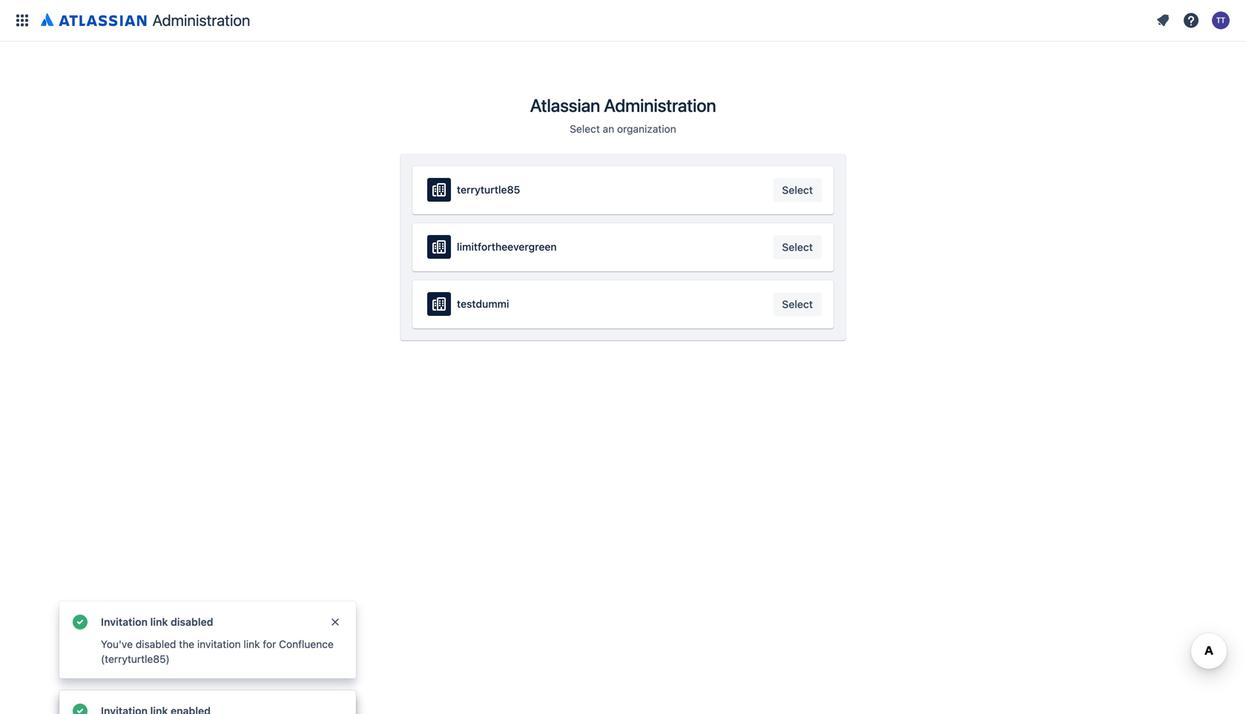 Task type: describe. For each thing, give the bounding box(es) containing it.
confluence
[[279, 639, 334, 651]]

administration banner
[[0, 0, 1247, 42]]

testdummi
[[457, 298, 509, 310]]

atlassian administration select an organization
[[530, 95, 716, 135]]

terryturtle85 link
[[425, 178, 520, 203]]

invitation
[[197, 639, 241, 651]]

account image
[[1213, 12, 1231, 29]]

select for terryturtle85
[[783, 184, 813, 196]]

select inside atlassian administration select an organization
[[570, 123, 600, 135]]

select for testdummi
[[783, 298, 813, 311]]

help icon image
[[1183, 12, 1201, 29]]

terryturtle85
[[457, 184, 520, 196]]

organization
[[617, 123, 677, 135]]

select for limitfortheevergreen
[[783, 241, 813, 253]]

atlassian
[[530, 95, 600, 116]]

administration link
[[36, 9, 256, 32]]

administration inside atlassian administration select an organization
[[604, 95, 716, 116]]

select link for testdummi
[[774, 293, 822, 317]]



Task type: locate. For each thing, give the bounding box(es) containing it.
for
[[263, 639, 276, 651]]

2 select link from the top
[[774, 236, 822, 259]]

invitation
[[101, 616, 148, 629]]

1 select link from the top
[[774, 178, 822, 202]]

0 vertical spatial administration
[[153, 11, 250, 29]]

disabled inside you've disabled the invitation link for confluence (terryturtle85)
[[136, 639, 176, 651]]

appswitcher icon image
[[13, 12, 31, 29]]

atlassian image
[[41, 10, 147, 28], [41, 10, 147, 28]]

testdummi link
[[425, 292, 509, 317]]

disabled
[[171, 616, 213, 629], [136, 639, 176, 651]]

0 vertical spatial link
[[150, 616, 168, 629]]

select link for limitfortheevergreen
[[774, 236, 822, 259]]

limitfortheevergreen
[[457, 241, 557, 253]]

0 horizontal spatial link
[[150, 616, 168, 629]]

dismiss image
[[330, 617, 341, 629]]

you've disabled the invitation link for confluence (terryturtle85)
[[101, 639, 334, 666]]

limitfortheevergreen link
[[425, 235, 557, 260]]

1 vertical spatial select link
[[774, 236, 822, 259]]

0 horizontal spatial administration
[[153, 11, 250, 29]]

link inside you've disabled the invitation link for confluence (terryturtle85)
[[244, 639, 260, 651]]

disabled up the in the bottom left of the page
[[171, 616, 213, 629]]

an
[[603, 123, 615, 135]]

link left for
[[244, 639, 260, 651]]

0 vertical spatial disabled
[[171, 616, 213, 629]]

invitation link disabled
[[101, 616, 213, 629]]

global navigation element
[[9, 0, 1152, 41]]

0 vertical spatial select link
[[774, 178, 822, 202]]

administration inside the global navigation element
[[153, 11, 250, 29]]

you've
[[101, 639, 133, 651]]

1 vertical spatial disabled
[[136, 639, 176, 651]]

administration
[[153, 11, 250, 29], [604, 95, 716, 116]]

link right invitation
[[150, 616, 168, 629]]

the
[[179, 639, 195, 651]]

select link for terryturtle85
[[774, 178, 822, 202]]

link
[[150, 616, 168, 629], [244, 639, 260, 651]]

1 horizontal spatial link
[[244, 639, 260, 651]]

3 select link from the top
[[774, 293, 822, 317]]

1 horizontal spatial administration
[[604, 95, 716, 116]]

select
[[570, 123, 600, 135], [783, 184, 813, 196], [783, 241, 813, 253], [783, 298, 813, 311]]

disabled down invitation link disabled
[[136, 639, 176, 651]]

1 vertical spatial link
[[244, 639, 260, 651]]

(terryturtle85)
[[101, 653, 170, 666]]

select link
[[774, 178, 822, 202], [774, 236, 822, 259], [774, 293, 822, 317]]

2 vertical spatial select link
[[774, 293, 822, 317]]

1 vertical spatial administration
[[604, 95, 716, 116]]



Task type: vqa. For each thing, say whether or not it's contained in the screenshot.
Appswitcher Icon
yes



